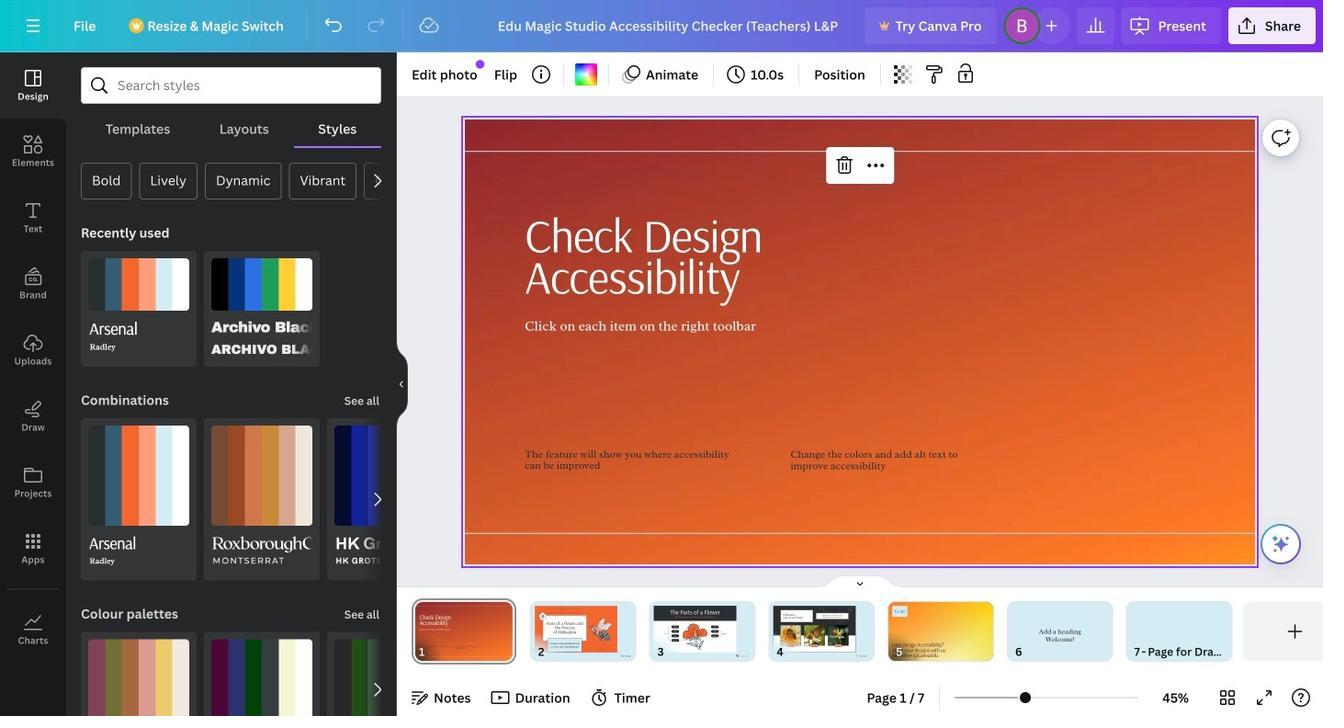 Task type: locate. For each thing, give the bounding box(es) containing it.
0 horizontal spatial pink rectangle image
[[535, 606, 618, 653]]

Search styles search field
[[118, 68, 345, 103]]

side panel tab list
[[0, 52, 66, 663]]

1 apply style image from the left
[[88, 639, 189, 716]]

2 horizontal spatial pink rectangle image
[[774, 606, 856, 653]]

page 1 image
[[412, 602, 516, 661]]

pink rectangle image
[[535, 606, 618, 653], [654, 606, 737, 653], [774, 606, 856, 653]]

3 pink rectangle image from the left
[[774, 606, 856, 653]]

hide image
[[396, 340, 408, 428]]

1 horizontal spatial apply style image
[[211, 639, 313, 716]]

2 horizontal spatial apply style image
[[335, 639, 436, 716]]

hide pages image
[[816, 575, 905, 589]]

2 apply style image from the left
[[211, 639, 313, 716]]

canva assistant image
[[1271, 533, 1293, 555]]

1 pink rectangle image from the left
[[535, 606, 618, 653]]

0 horizontal spatial apply style image
[[88, 639, 189, 716]]

1 horizontal spatial pink rectangle image
[[654, 606, 737, 653]]

3 apply style image from the left
[[335, 639, 436, 716]]

apply style image
[[88, 639, 189, 716], [211, 639, 313, 716], [335, 639, 436, 716]]

2 pink rectangle image from the left
[[654, 606, 737, 653]]



Task type: vqa. For each thing, say whether or not it's contained in the screenshot.
'Team 1' "element" to the top
no



Task type: describe. For each thing, give the bounding box(es) containing it.
Design title text field
[[483, 7, 858, 44]]

no colour image
[[576, 63, 598, 85]]

Zoom button
[[1146, 683, 1206, 712]]

main menu bar
[[0, 0, 1324, 52]]

Page title text field
[[433, 643, 440, 661]]



